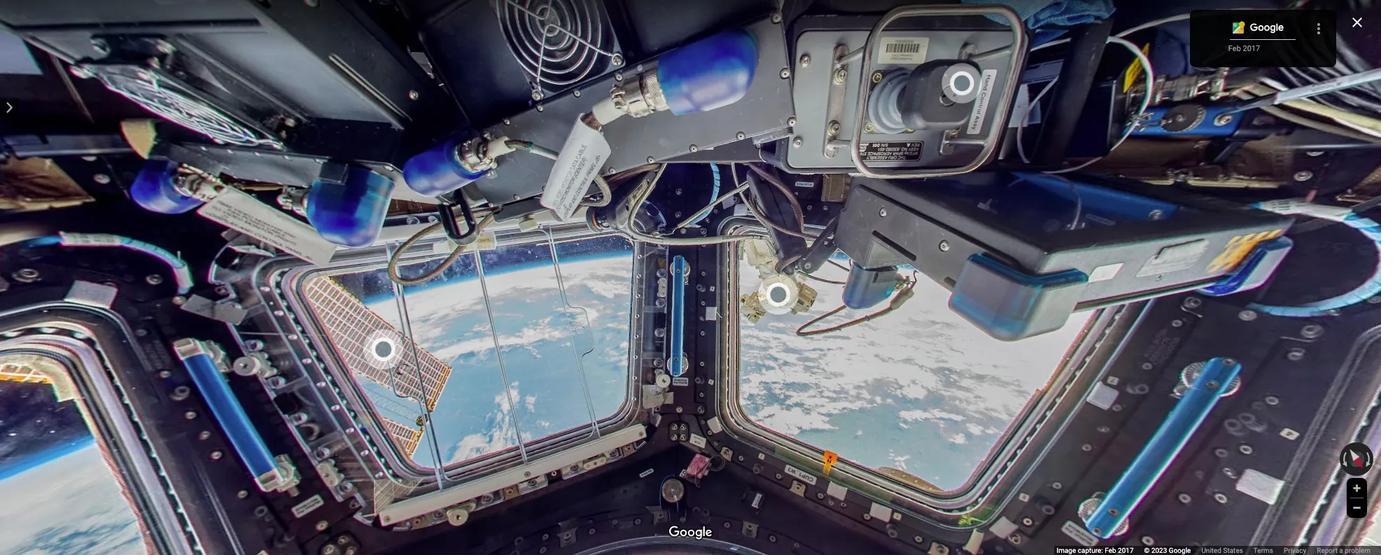 Task type: locate. For each thing, give the bounding box(es) containing it.
google
[[1251, 21, 1284, 33], [1169, 547, 1192, 555]]

google right view google's profile icon
[[1251, 21, 1284, 33]]

0 horizontal spatial google
[[1169, 547, 1192, 555]]

problem
[[1346, 547, 1371, 555]]

1 horizontal spatial 2017
[[1243, 44, 1261, 53]]

report a problem
[[1317, 547, 1371, 555]]

footer containing image capture: feb 2017
[[1057, 546, 1382, 555]]

feb down view google's profile icon
[[1229, 44, 1242, 53]]

0 vertical spatial feb
[[1229, 44, 1242, 53]]

terms button
[[1254, 546, 1274, 555]]

a
[[1340, 547, 1344, 555]]

1 vertical spatial google
[[1169, 547, 1192, 555]]

1 horizontal spatial feb
[[1229, 44, 1242, 53]]

1 horizontal spatial google
[[1251, 21, 1284, 33]]

2017 down view google's profile icon
[[1243, 44, 1261, 53]]

google maps element
[[0, 0, 1382, 555]]

saw (solar array wing)
[[366, 312, 475, 324]]

capture:
[[1078, 547, 1104, 555]]

image
[[1057, 547, 1077, 555]]

© 2023 google
[[1145, 547, 1192, 555]]

united states button
[[1202, 546, 1244, 555]]

1 vertical spatial 2017
[[1118, 547, 1134, 555]]

footer inside google maps element
[[1057, 546, 1382, 555]]

view google's profile image
[[1230, 20, 1247, 36]]

0 horizontal spatial feb
[[1105, 547, 1117, 555]]

array
[[420, 312, 445, 324]]

0 vertical spatial google
[[1251, 21, 1284, 33]]

2017 left the ©
[[1118, 547, 1134, 555]]

feb
[[1229, 44, 1242, 53], [1105, 547, 1117, 555]]

1 vertical spatial feb
[[1105, 547, 1117, 555]]

0 horizontal spatial 2017
[[1118, 547, 1134, 555]]

feb right capture:
[[1105, 547, 1117, 555]]

privacy
[[1284, 547, 1307, 555]]

2017
[[1243, 44, 1261, 53], [1118, 547, 1134, 555]]

footer
[[1057, 546, 1382, 555]]

terms
[[1254, 547, 1274, 555]]

feb inside footer
[[1105, 547, 1117, 555]]

(solar
[[390, 312, 418, 324]]

2023
[[1152, 547, 1168, 555]]

image capture: feb 2017
[[1057, 547, 1134, 555]]

google right the 2023 at the right bottom of the page
[[1169, 547, 1192, 555]]

2017 inside footer
[[1118, 547, 1134, 555]]

report a problem link
[[1317, 546, 1371, 555]]



Task type: vqa. For each thing, say whether or not it's contained in the screenshot.
Map data ©2023 Google
no



Task type: describe. For each thing, give the bounding box(es) containing it.
states
[[1224, 547, 1244, 555]]

zoom out image
[[1352, 503, 1363, 513]]

united states
[[1202, 547, 1244, 555]]

©
[[1145, 547, 1150, 555]]

feb 2017
[[1229, 44, 1261, 53]]

reset the view image
[[1359, 469, 1367, 476]]

google link
[[1251, 21, 1284, 33]]

zoom in image
[[1352, 483, 1363, 494]]

privacy button
[[1284, 546, 1307, 555]]

wing)
[[447, 312, 475, 324]]

united
[[1202, 547, 1222, 555]]

0 vertical spatial 2017
[[1243, 44, 1261, 53]]

report
[[1317, 547, 1338, 555]]

saw
[[366, 312, 388, 324]]



